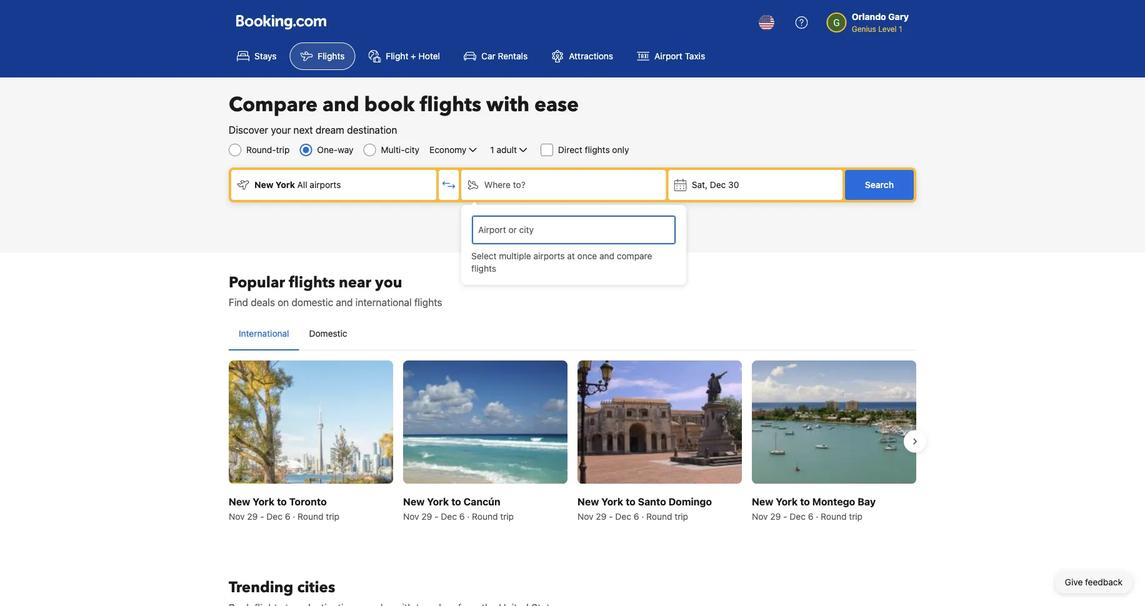 Task type: locate. For each thing, give the bounding box(es) containing it.
2 - from the left
[[435, 511, 439, 522]]

and up dream
[[323, 91, 359, 118]]

airport
[[655, 51, 683, 61]]

6 inside new york to cancún nov 29 - dec 6 · round trip
[[459, 511, 465, 522]]

3 6 from the left
[[634, 511, 639, 522]]

tab list
[[229, 318, 916, 351]]

1 adult button
[[489, 143, 531, 158]]

nov inside new york to cancún nov 29 - dec 6 · round trip
[[403, 511, 419, 522]]

1 - from the left
[[260, 511, 264, 522]]

4 nov from the left
[[752, 511, 768, 522]]

airports
[[310, 180, 341, 190], [534, 251, 565, 261]]

international button
[[229, 318, 299, 350]]

economy
[[430, 145, 467, 155]]

round-
[[246, 145, 276, 155]]

nov inside new york to toronto nov 29 - dec 6 · round trip
[[229, 511, 245, 522]]

3 to from the left
[[626, 496, 636, 507]]

stays link
[[226, 43, 287, 70]]

· down santo
[[642, 511, 644, 522]]

3 round from the left
[[646, 511, 672, 522]]

dream
[[316, 124, 344, 136]]

york inside new york to santo domingo nov 29 - dec 6 · round trip
[[602, 496, 623, 507]]

new for new york to toronto
[[229, 496, 250, 507]]

29 inside new york to santo domingo nov 29 - dec 6 · round trip
[[596, 511, 607, 522]]

multiple
[[499, 251, 531, 261]]

2 round from the left
[[472, 511, 498, 522]]

york left santo
[[602, 496, 623, 507]]

6
[[285, 511, 290, 522], [459, 511, 465, 522], [634, 511, 639, 522], [808, 511, 814, 522]]

1 to from the left
[[277, 496, 287, 507]]

flights link
[[290, 43, 355, 70]]

airport taxis link
[[626, 43, 716, 70]]

flights up domestic
[[289, 272, 335, 293]]

·
[[293, 511, 295, 522], [467, 511, 470, 522], [642, 511, 644, 522], [816, 511, 819, 522]]

new york to cancún image
[[403, 361, 568, 484]]

near
[[339, 272, 371, 293]]

to inside new york to montego bay nov 29 - dec 6 · round trip
[[800, 496, 810, 507]]

1 nov from the left
[[229, 511, 245, 522]]

region containing new york to toronto
[[219, 356, 926, 528]]

trip down cancún
[[500, 511, 514, 522]]

flights up economy
[[420, 91, 481, 118]]

4 - from the left
[[783, 511, 787, 522]]

4 29 from the left
[[770, 511, 781, 522]]

2 29 from the left
[[422, 511, 432, 522]]

sat, dec 30 button
[[669, 170, 843, 200]]

popular flights near you find deals on domestic and international flights
[[229, 272, 442, 309]]

to for toronto
[[277, 496, 287, 507]]

6 down toronto
[[285, 511, 290, 522]]

2 to from the left
[[451, 496, 461, 507]]

dec
[[710, 180, 726, 190], [267, 511, 283, 522], [441, 511, 457, 522], [615, 511, 631, 522], [790, 511, 806, 522]]

· down montego
[[816, 511, 819, 522]]

domingo
[[669, 496, 712, 507]]

round inside new york to toronto nov 29 - dec 6 · round trip
[[298, 511, 324, 522]]

york left montego
[[776, 496, 798, 507]]

adult
[[497, 145, 517, 155]]

round down cancún
[[472, 511, 498, 522]]

round down toronto
[[298, 511, 324, 522]]

0 horizontal spatial airports
[[310, 180, 341, 190]]

6 down montego
[[808, 511, 814, 522]]

to left cancún
[[451, 496, 461, 507]]

where to? button
[[461, 170, 666, 200]]

3 29 from the left
[[596, 511, 607, 522]]

to left santo
[[626, 496, 636, 507]]

to
[[277, 496, 287, 507], [451, 496, 461, 507], [626, 496, 636, 507], [800, 496, 810, 507]]

and
[[323, 91, 359, 118], [600, 251, 615, 261], [336, 297, 353, 309]]

new york all airports
[[254, 180, 341, 190]]

next
[[294, 124, 313, 136]]

2 · from the left
[[467, 511, 470, 522]]

trip down toronto
[[326, 511, 340, 522]]

nov
[[229, 511, 245, 522], [403, 511, 419, 522], [578, 511, 594, 522], [752, 511, 768, 522]]

ease
[[535, 91, 579, 118]]

1 horizontal spatial airports
[[534, 251, 565, 261]]

all
[[297, 180, 307, 190]]

2 nov from the left
[[403, 511, 419, 522]]

york for airports
[[276, 180, 295, 190]]

cancún
[[464, 496, 501, 507]]

29 inside new york to toronto nov 29 - dec 6 · round trip
[[247, 511, 258, 522]]

trip inside new york to cancún nov 29 - dec 6 · round trip
[[500, 511, 514, 522]]

new for new york to montego bay
[[752, 496, 774, 507]]

1 · from the left
[[293, 511, 295, 522]]

new
[[254, 180, 273, 190], [229, 496, 250, 507], [403, 496, 425, 507], [578, 496, 599, 507], [752, 496, 774, 507]]

+
[[411, 51, 416, 61]]

29 inside new york to montego bay nov 29 - dec 6 · round trip
[[770, 511, 781, 522]]

- inside new york to montego bay nov 29 - dec 6 · round trip
[[783, 511, 787, 522]]

new inside new york to cancún nov 29 - dec 6 · round trip
[[403, 496, 425, 507]]

to for santo
[[626, 496, 636, 507]]

2 6 from the left
[[459, 511, 465, 522]]

tab list containing international
[[229, 318, 916, 351]]

2 vertical spatial and
[[336, 297, 353, 309]]

flights down the "select"
[[471, 264, 496, 274]]

6 down santo
[[634, 511, 639, 522]]

flights inside the "compare and book flights with ease discover your next dream destination"
[[420, 91, 481, 118]]

1
[[899, 24, 902, 33], [490, 145, 494, 155]]

· inside new york to toronto nov 29 - dec 6 · round trip
[[293, 511, 295, 522]]

4 round from the left
[[821, 511, 847, 522]]

domestic button
[[299, 318, 357, 350]]

6 inside new york to santo domingo nov 29 - dec 6 · round trip
[[634, 511, 639, 522]]

york for santo
[[602, 496, 623, 507]]

new for new york
[[254, 180, 273, 190]]

booking.com logo image
[[236, 15, 326, 30], [236, 15, 326, 30]]

nov inside new york to santo domingo nov 29 - dec 6 · round trip
[[578, 511, 594, 522]]

give
[[1065, 577, 1083, 588]]

region
[[219, 356, 926, 528]]

toronto
[[289, 496, 327, 507]]

domestic
[[292, 297, 333, 309]]

round down montego
[[821, 511, 847, 522]]

york inside new york to toronto nov 29 - dec 6 · round trip
[[253, 496, 275, 507]]

3 nov from the left
[[578, 511, 594, 522]]

stays
[[254, 51, 277, 61]]

deals
[[251, 297, 275, 309]]

york inside new york to cancún nov 29 - dec 6 · round trip
[[427, 496, 449, 507]]

and right once
[[600, 251, 615, 261]]

1 horizontal spatial 1
[[899, 24, 902, 33]]

1 6 from the left
[[285, 511, 290, 522]]

flights
[[420, 91, 481, 118], [585, 145, 610, 155], [471, 264, 496, 274], [289, 272, 335, 293], [414, 297, 442, 309]]

trip
[[276, 145, 290, 155], [326, 511, 340, 522], [500, 511, 514, 522], [675, 511, 688, 522], [849, 511, 863, 522]]

to left montego
[[800, 496, 810, 507]]

to?
[[513, 180, 526, 190]]

flights right 'international'
[[414, 297, 442, 309]]

29
[[247, 511, 258, 522], [422, 511, 432, 522], [596, 511, 607, 522], [770, 511, 781, 522]]

york inside new york to montego bay nov 29 - dec 6 · round trip
[[776, 496, 798, 507]]

4 6 from the left
[[808, 511, 814, 522]]

0 vertical spatial 1
[[899, 24, 902, 33]]

4 to from the left
[[800, 496, 810, 507]]

· inside new york to santo domingo nov 29 - dec 6 · round trip
[[642, 511, 644, 522]]

orlando
[[852, 12, 886, 22]]

· inside new york to montego bay nov 29 - dec 6 · round trip
[[816, 511, 819, 522]]

to left toronto
[[277, 496, 287, 507]]

domestic
[[309, 329, 347, 339]]

york left toronto
[[253, 496, 275, 507]]

give feedback
[[1065, 577, 1123, 588]]

york left cancún
[[427, 496, 449, 507]]

dec inside new york to santo domingo nov 29 - dec 6 · round trip
[[615, 511, 631, 522]]

3 - from the left
[[609, 511, 613, 522]]

and down near
[[336, 297, 353, 309]]

york left all
[[276, 180, 295, 190]]

new york to santo domingo image
[[578, 361, 742, 484]]

0 vertical spatial and
[[323, 91, 359, 118]]

flight + hotel link
[[358, 43, 451, 70]]

round down santo
[[646, 511, 672, 522]]

trip down the "domingo"
[[675, 511, 688, 522]]

new inside new york to santo domingo nov 29 - dec 6 · round trip
[[578, 496, 599, 507]]

compare
[[617, 251, 652, 261]]

4 · from the left
[[816, 511, 819, 522]]

trip down your
[[276, 145, 290, 155]]

1 down gary
[[899, 24, 902, 33]]

0 horizontal spatial 1
[[490, 145, 494, 155]]

trip inside new york to toronto nov 29 - dec 6 · round trip
[[326, 511, 340, 522]]

1 adult
[[490, 145, 517, 155]]

3 · from the left
[[642, 511, 644, 522]]

· down cancún
[[467, 511, 470, 522]]

york
[[276, 180, 295, 190], [253, 496, 275, 507], [427, 496, 449, 507], [602, 496, 623, 507], [776, 496, 798, 507]]

dec inside popup button
[[710, 180, 726, 190]]

to for cancún
[[451, 496, 461, 507]]

to inside new york to santo domingo nov 29 - dec 6 · round trip
[[626, 496, 636, 507]]

to inside new york to toronto nov 29 - dec 6 · round trip
[[277, 496, 287, 507]]

1 vertical spatial and
[[600, 251, 615, 261]]

1 29 from the left
[[247, 511, 258, 522]]

· down toronto
[[293, 511, 295, 522]]

1 round from the left
[[298, 511, 324, 522]]

york for cancún
[[427, 496, 449, 507]]

trip down bay
[[849, 511, 863, 522]]

feedback
[[1085, 577, 1123, 588]]

attractions
[[569, 51, 613, 61]]

0 vertical spatial airports
[[310, 180, 341, 190]]

flights
[[318, 51, 345, 61]]

round inside new york to santo domingo nov 29 - dec 6 · round trip
[[646, 511, 672, 522]]

1 vertical spatial airports
[[534, 251, 565, 261]]

new inside new york to toronto nov 29 - dec 6 · round trip
[[229, 496, 250, 507]]

6 down cancún
[[459, 511, 465, 522]]

to inside new york to cancún nov 29 - dec 6 · round trip
[[451, 496, 461, 507]]

you
[[375, 272, 402, 293]]

trending cities
[[229, 577, 335, 598]]

hotel
[[419, 51, 440, 61]]

and inside popular flights near you find deals on domestic and international flights
[[336, 297, 353, 309]]

compare and book flights with ease discover your next dream destination
[[229, 91, 579, 136]]

new inside new york to montego bay nov 29 - dec 6 · round trip
[[752, 496, 774, 507]]

airports left "at"
[[534, 251, 565, 261]]

trip inside new york to montego bay nov 29 - dec 6 · round trip
[[849, 511, 863, 522]]

airports right all
[[310, 180, 341, 190]]

1 vertical spatial 1
[[490, 145, 494, 155]]

-
[[260, 511, 264, 522], [435, 511, 439, 522], [609, 511, 613, 522], [783, 511, 787, 522]]

1 left adult
[[490, 145, 494, 155]]

trending
[[229, 577, 293, 598]]



Task type: describe. For each thing, give the bounding box(es) containing it.
car
[[481, 51, 496, 61]]

level
[[878, 24, 897, 33]]

find
[[229, 297, 248, 309]]

international
[[356, 297, 412, 309]]

round inside new york to montego bay nov 29 - dec 6 · round trip
[[821, 511, 847, 522]]

santo
[[638, 496, 666, 507]]

multi-
[[381, 145, 405, 155]]

on
[[278, 297, 289, 309]]

and inside select multiple airports at once and compare flights
[[600, 251, 615, 261]]

one-
[[317, 145, 338, 155]]

new york to toronto image
[[229, 361, 393, 484]]

airports inside select multiple airports at once and compare flights
[[534, 251, 565, 261]]

car rentals
[[481, 51, 528, 61]]

car rentals link
[[453, 43, 538, 70]]

genius
[[852, 24, 876, 33]]

taxis
[[685, 51, 705, 61]]

york for montego
[[776, 496, 798, 507]]

6 inside new york to toronto nov 29 - dec 6 · round trip
[[285, 511, 290, 522]]

book
[[364, 91, 415, 118]]

attractions link
[[541, 43, 624, 70]]

new york to santo domingo nov 29 - dec 6 · round trip
[[578, 496, 712, 522]]

city
[[405, 145, 420, 155]]

at
[[567, 251, 575, 261]]

new york to montego bay image
[[752, 361, 916, 484]]

30
[[728, 180, 739, 190]]

trip inside new york to santo domingo nov 29 - dec 6 · round trip
[[675, 511, 688, 522]]

select
[[471, 251, 497, 261]]

gary
[[888, 12, 909, 22]]

montego
[[813, 496, 855, 507]]

select multiple airports at once and compare flights
[[471, 251, 652, 274]]

nov inside new york to montego bay nov 29 - dec 6 · round trip
[[752, 511, 768, 522]]

direct
[[558, 145, 583, 155]]

flights inside select multiple airports at once and compare flights
[[471, 264, 496, 274]]

Airport or city text field
[[477, 223, 671, 237]]

where to?
[[484, 180, 526, 190]]

popular
[[229, 272, 285, 293]]

1 inside 1 adult popup button
[[490, 145, 494, 155]]

29 inside new york to cancún nov 29 - dec 6 · round trip
[[422, 511, 432, 522]]

- inside new york to cancún nov 29 - dec 6 · round trip
[[435, 511, 439, 522]]

compare
[[229, 91, 318, 118]]

new york to toronto nov 29 - dec 6 · round trip
[[229, 496, 340, 522]]

discover
[[229, 124, 268, 136]]

new for new york to cancún
[[403, 496, 425, 507]]

rentals
[[498, 51, 528, 61]]

cities
[[297, 577, 335, 598]]

direct flights only
[[558, 145, 629, 155]]

multi-city
[[381, 145, 420, 155]]

dec inside new york to montego bay nov 29 - dec 6 · round trip
[[790, 511, 806, 522]]

round inside new york to cancún nov 29 - dec 6 · round trip
[[472, 511, 498, 522]]

· inside new york to cancún nov 29 - dec 6 · round trip
[[467, 511, 470, 522]]

search button
[[845, 170, 914, 200]]

to for montego
[[800, 496, 810, 507]]

with
[[486, 91, 530, 118]]

way
[[338, 145, 354, 155]]

flight + hotel
[[386, 51, 440, 61]]

bay
[[858, 496, 876, 507]]

sat, dec 30
[[692, 180, 739, 190]]

your
[[271, 124, 291, 136]]

new for new york to santo domingo
[[578, 496, 599, 507]]

dec inside new york to toronto nov 29 - dec 6 · round trip
[[267, 511, 283, 522]]

where
[[484, 180, 511, 190]]

dec inside new york to cancún nov 29 - dec 6 · round trip
[[441, 511, 457, 522]]

and inside the "compare and book flights with ease discover your next dream destination"
[[323, 91, 359, 118]]

york for toronto
[[253, 496, 275, 507]]

sat,
[[692, 180, 708, 190]]

destination
[[347, 124, 397, 136]]

once
[[577, 251, 597, 261]]

- inside new york to toronto nov 29 - dec 6 · round trip
[[260, 511, 264, 522]]

one-way
[[317, 145, 354, 155]]

orlando gary genius level 1
[[852, 12, 909, 33]]

6 inside new york to montego bay nov 29 - dec 6 · round trip
[[808, 511, 814, 522]]

round-trip
[[246, 145, 290, 155]]

search
[[865, 180, 894, 190]]

new york to cancún nov 29 - dec 6 · round trip
[[403, 496, 514, 522]]

airport taxis
[[655, 51, 705, 61]]

flights left only at top right
[[585, 145, 610, 155]]

1 inside "orlando gary genius level 1"
[[899, 24, 902, 33]]

only
[[612, 145, 629, 155]]

give feedback button
[[1055, 571, 1133, 594]]

flight
[[386, 51, 408, 61]]

international
[[239, 329, 289, 339]]

new york to montego bay nov 29 - dec 6 · round trip
[[752, 496, 876, 522]]

- inside new york to santo domingo nov 29 - dec 6 · round trip
[[609, 511, 613, 522]]



Task type: vqa. For each thing, say whether or not it's contained in the screenshot.
costs,
no



